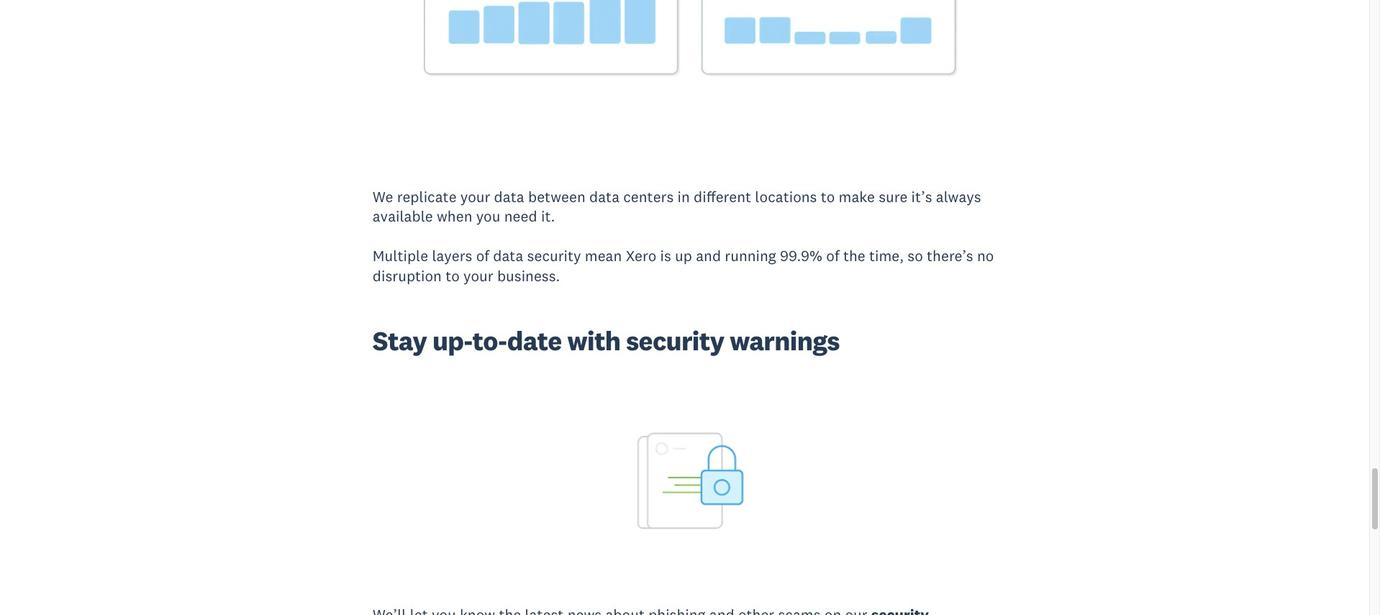 Task type: vqa. For each thing, say whether or not it's contained in the screenshot.
when
yes



Task type: locate. For each thing, give the bounding box(es) containing it.
1 horizontal spatial to
[[821, 187, 835, 206]]

warnings
[[730, 324, 840, 358]]

stay up-to-date with security warnings image
[[262, 428, 1119, 535]]

you
[[476, 207, 501, 226]]

data for security
[[493, 246, 524, 266]]

different
[[694, 187, 752, 206]]

0 vertical spatial your
[[461, 187, 491, 206]]

1 of from the left
[[476, 246, 490, 266]]

with
[[568, 324, 621, 358]]

1 horizontal spatial of
[[827, 246, 840, 266]]

data up business.
[[493, 246, 524, 266]]

to left make
[[821, 187, 835, 206]]

0 vertical spatial to
[[821, 187, 835, 206]]

sure
[[879, 187, 908, 206]]

0 horizontal spatial security
[[527, 246, 582, 266]]

always
[[937, 187, 982, 206]]

we replicate your data between data centers in different locations to make sure it's always available when you need it.
[[373, 187, 982, 226]]

need
[[504, 207, 538, 226]]

your down layers
[[464, 266, 494, 286]]

multiple layers of data security mean xero is up and running 99.9% of the time, so there's no disruption to your business.
[[373, 246, 995, 286]]

between
[[528, 187, 586, 206]]

your
[[461, 187, 491, 206], [464, 266, 494, 286]]

date
[[507, 324, 562, 358]]

2 of from the left
[[827, 246, 840, 266]]

stay
[[373, 324, 427, 358]]

1 horizontal spatial security
[[626, 324, 725, 358]]

data
[[494, 187, 525, 206], [590, 187, 620, 206], [493, 246, 524, 266]]

there's
[[927, 246, 974, 266]]

0 horizontal spatial of
[[476, 246, 490, 266]]

running
[[725, 246, 777, 266]]

0 horizontal spatial to
[[446, 266, 460, 286]]

0 vertical spatial security
[[527, 246, 582, 266]]

to inside multiple layers of data security mean xero is up and running 99.9% of the time, so there's no disruption to your business.
[[446, 266, 460, 286]]

to down layers
[[446, 266, 460, 286]]

xero
[[626, 246, 657, 266]]

up
[[675, 246, 693, 266]]

the
[[844, 246, 866, 266]]

your inside multiple layers of data security mean xero is up and running 99.9% of the time, so there's no disruption to your business.
[[464, 266, 494, 286]]

it.
[[541, 207, 555, 226]]

1 vertical spatial your
[[464, 266, 494, 286]]

to-
[[473, 324, 507, 358]]

of right layers
[[476, 246, 490, 266]]

1 vertical spatial to
[[446, 266, 460, 286]]

data inside multiple layers of data security mean xero is up and running 99.9% of the time, so there's no disruption to your business.
[[493, 246, 524, 266]]

your up the you
[[461, 187, 491, 206]]

data left centers
[[590, 187, 620, 206]]

no
[[978, 246, 995, 266]]

to
[[821, 187, 835, 206], [446, 266, 460, 286]]

mean
[[585, 246, 622, 266]]

in
[[678, 187, 690, 206]]

data up need
[[494, 187, 525, 206]]

of left the
[[827, 246, 840, 266]]

centers
[[624, 187, 674, 206]]

security
[[527, 246, 582, 266], [626, 324, 725, 358]]

of
[[476, 246, 490, 266], [827, 246, 840, 266]]



Task type: describe. For each thing, give the bounding box(es) containing it.
security inside multiple layers of data security mean xero is up and running 99.9% of the time, so there's no disruption to your business.
[[527, 246, 582, 266]]

layers
[[432, 246, 473, 266]]

it's
[[912, 187, 933, 206]]

to inside we replicate your data between data centers in different locations to make sure it's always available when you need it.
[[821, 187, 835, 206]]

we
[[373, 187, 394, 206]]

and
[[696, 246, 722, 266]]

time,
[[870, 246, 904, 266]]

99.9%
[[781, 246, 823, 266]]

stay up-to-date with security warnings
[[373, 324, 840, 358]]

locations
[[756, 187, 818, 206]]

make
[[839, 187, 876, 206]]

when
[[437, 207, 473, 226]]

business.
[[497, 266, 561, 286]]

available
[[373, 207, 433, 226]]

replicate
[[397, 187, 457, 206]]

multiple
[[373, 246, 429, 266]]

so
[[908, 246, 924, 266]]

disruption
[[373, 266, 442, 286]]

four bar graphs show the progress of replicating data between data centers in various locations to ensure data availability. image
[[262, 0, 1119, 116]]

up-
[[433, 324, 473, 358]]

1 vertical spatial security
[[626, 324, 725, 358]]

your inside we replicate your data between data centers in different locations to make sure it's always available when you need it.
[[461, 187, 491, 206]]

data for between
[[494, 187, 525, 206]]

is
[[661, 246, 672, 266]]



